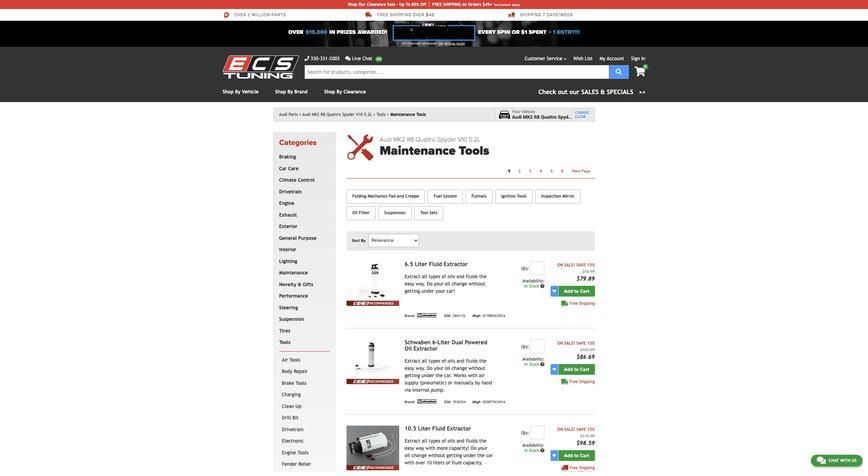 Task type: describe. For each thing, give the bounding box(es) containing it.
tools inside audi mk2 r8 quattro spyder v10 5.2l maintenance tools
[[459, 144, 489, 159]]

10.5 liter fluid extractor
[[405, 426, 471, 433]]

free
[[432, 2, 442, 7]]

fuel system link
[[428, 190, 463, 204]]

schwaben 6-liter dual powered oil extractor
[[405, 340, 487, 352]]

and for 10.5 liter fluid extractor
[[457, 439, 465, 444]]

of for schwaben
[[442, 359, 446, 364]]

stock for $79.89
[[529, 284, 539, 289]]

air tools link
[[281, 355, 328, 367]]

shop for shop our clearance sale - up to 80% off
[[348, 2, 357, 7]]

wish list
[[574, 56, 593, 61]]

my
[[600, 56, 606, 61]]

folding mechanics pad and creepe
[[352, 194, 419, 199]]

charging link
[[281, 390, 328, 401]]

r8 inside your vehicle audi mk2 r8 quattro spyder v10 5.2l
[[534, 114, 540, 120]]

via
[[405, 388, 411, 393]]

your down 6.5 liter fluid extractor link
[[434, 281, 444, 287]]

do for 6-
[[427, 366, 433, 372]]

mk2 for audi mk2 r8 quattro spyder v10 5.2l maintenance tools
[[393, 136, 405, 144]]

sort
[[352, 238, 360, 243]]

availability: for $79.89
[[523, 279, 545, 284]]

care
[[288, 166, 299, 172]]

all for schwaben
[[422, 359, 427, 364]]

to for $79.89
[[574, 289, 579, 295]]

0 horizontal spatial suspension link
[[278, 314, 328, 326]]

funnels
[[472, 194, 487, 199]]

of for 6.5
[[442, 274, 446, 280]]

1 vertical spatial chat
[[829, 459, 839, 464]]

filter
[[359, 211, 370, 216]]

add to cart for $79.89
[[564, 289, 589, 295]]

330-331-2003
[[311, 56, 340, 61]]

1 vertical spatial tools link
[[278, 337, 328, 349]]

extractor for 6.5 liter fluid extractor
[[444, 261, 468, 268]]

way
[[416, 446, 424, 452]]

6-
[[432, 340, 438, 346]]

fluid for 6.5
[[429, 261, 442, 268]]

clean up
[[282, 404, 302, 410]]

sale! for $79.89
[[564, 263, 575, 268]]

sign
[[631, 56, 640, 61]]

0 vertical spatial 1
[[553, 29, 556, 36]]

1 horizontal spatial suspension link
[[378, 207, 412, 220]]

6.5 liter fluid extractor
[[405, 261, 468, 268]]

0 link
[[629, 64, 648, 77]]

shop by brand link
[[275, 89, 308, 95]]

spyder for audi mk2 r8 quattro spyder v10 5.2l
[[342, 112, 355, 117]]

0 horizontal spatial vehicle
[[242, 89, 259, 95]]

free down $86.69 on the right bottom of page
[[570, 380, 578, 385]]

climate control link
[[278, 175, 328, 186]]

oil for dual
[[445, 366, 450, 372]]

10.5
[[405, 426, 417, 433]]

general purpose link
[[278, 233, 328, 244]]

on
[[462, 2, 467, 7]]

easy for 10.5 liter fluid extractor
[[405, 446, 414, 452]]

fluid
[[452, 461, 462, 466]]

r8 for audi mk2 r8 quattro spyder v10 5.2l maintenance tools
[[407, 136, 414, 144]]

performance
[[279, 294, 308, 299]]

shop our clearance sale - up to 80% off link
[[348, 1, 430, 8]]

drill bit link
[[281, 413, 328, 425]]

3 qty: from the top
[[522, 431, 530, 436]]

way. for 6.5
[[416, 281, 426, 287]]

sales & specials link
[[539, 87, 646, 97]]

your vehicle audi mk2 r8 quattro spyder v10 5.2l
[[512, 109, 593, 120]]

add for $79.89
[[564, 289, 573, 295]]

liter for 10.5
[[418, 426, 431, 433]]

car.
[[444, 373, 452, 379]]

oil inside schwaben 6-liter dual powered oil extractor
[[405, 346, 412, 352]]

every
[[478, 29, 496, 36]]

fluids for 10.5 liter fluid extractor
[[466, 439, 478, 444]]

shipping inside shipping 7 days/week link
[[520, 13, 542, 18]]

in for question circle icon
[[525, 284, 528, 289]]

in stock for $79.89
[[525, 284, 541, 289]]

0 vertical spatial over
[[413, 13, 425, 18]]

your inside extract all types of oils and fluids the easy way with more capacity! do your oil change without getting under the car with over 10 liters of fluid capacity.
[[478, 446, 488, 452]]

extractor for 10.5 liter fluid extractor
[[447, 426, 471, 433]]

5.2l for audi mk2 r8 quattro spyder v10 5.2l maintenance tools
[[469, 136, 481, 144]]

ecs tuning recommends this product. image for 10.5 liter fluid extractor
[[347, 466, 399, 471]]

phone image
[[305, 56, 309, 61]]

availability: for $86.69
[[523, 357, 545, 362]]

official
[[444, 42, 456, 45]]

on for $79.89
[[557, 263, 563, 268]]

folding mechanics pad and creepe link
[[347, 190, 425, 204]]

sales & specials
[[582, 88, 634, 96]]

inspection
[[541, 194, 561, 199]]

shop for shop by vehicle
[[223, 89, 234, 95]]

us
[[852, 459, 857, 464]]

free down $79.89
[[570, 301, 578, 306]]

list
[[585, 56, 593, 61]]

the for 10.5 liter fluid extractor
[[479, 439, 487, 444]]

change
[[575, 111, 589, 115]]

all for 10.5
[[422, 439, 427, 444]]

capacity.
[[463, 461, 483, 466]]

1 horizontal spatial suspension
[[384, 211, 406, 216]]

your inside extract all types of oils and fluids the easy way. do your oil change without getting under the car. works with air supply (pneumatic) or manually by hand via internal pump.
[[434, 366, 444, 372]]

10.5 liter fluid extractor link
[[405, 426, 471, 433]]

15% for $86.69
[[587, 341, 595, 346]]

free down shop our clearance sale - up to 80% off
[[377, 13, 389, 18]]

in stock for $86.69
[[525, 363, 541, 367]]

oil filter
[[352, 211, 370, 216]]

steering link
[[278, 303, 328, 314]]

entry!!!
[[557, 29, 580, 36]]

add for $98.59
[[564, 453, 573, 459]]

by
[[475, 381, 480, 386]]

pump.
[[431, 388, 445, 393]]

$49+
[[483, 2, 492, 7]]

tools subcategories element
[[279, 352, 330, 473]]

of for 10.5
[[442, 439, 446, 444]]

my account
[[600, 56, 624, 61]]

3536554
[[453, 401, 466, 405]]

schwaben 6-liter dual powered oil extractor link
[[405, 340, 487, 352]]

orders
[[468, 2, 481, 7]]

extract for schwaben 6-liter dual powered oil extractor
[[405, 359, 421, 364]]

mk2 for audi mk2 r8 quattro spyder v10 5.2l
[[312, 112, 319, 117]]

your left car!
[[436, 289, 445, 294]]

cart for $98.59
[[580, 453, 589, 459]]

0 vertical spatial oil
[[352, 211, 358, 216]]

sets
[[430, 211, 438, 216]]

sale! for $86.69
[[564, 341, 575, 346]]

mfg#: for 6.5 liter fluid extractor
[[473, 315, 482, 318]]

funnels link
[[466, 190, 493, 204]]

powered
[[465, 340, 487, 346]]

ecs tuning 'spin to win' contest logo image
[[393, 24, 475, 41]]

es#2841122 - 011885sch01a - 6.5 liter fluid extractor - extract all types of oils and fluids the easy way. do your oil change without getting under your car! - schwaben - audi bmw volkswagen mercedes benz mini porsche image
[[347, 262, 399, 301]]

oils for 10.5 liter fluid extractor
[[448, 439, 455, 444]]

ignition tools link
[[495, 190, 533, 204]]

specials
[[607, 88, 634, 96]]

fender roller link
[[281, 459, 328, 471]]

maintenance inside audi mk2 r8 quattro spyder v10 5.2l maintenance tools
[[380, 144, 456, 159]]

dual
[[452, 340, 463, 346]]

audi mk2 r8 quattro spyder v10 5.2l maintenance tools
[[380, 136, 489, 159]]

tool sets
[[420, 211, 438, 216]]

quattro for audi mk2 r8 quattro spyder v10 5.2l maintenance tools
[[416, 136, 436, 144]]

quattro for audi mk2 r8 quattro spyder v10 5.2l
[[327, 112, 341, 117]]

customer service
[[525, 56, 563, 61]]

011885sch01a
[[483, 315, 506, 318]]

mfg#: for schwaben 6-liter dual powered oil extractor
[[473, 401, 482, 405]]

5.2l for audi mk2 r8 quattro spyder v10 5.2l
[[364, 112, 372, 117]]

sale
[[387, 2, 395, 7]]

engine for engine tools
[[282, 451, 296, 456]]

paginated product list navigation navigation
[[380, 167, 595, 176]]

shipping down $79.89
[[579, 301, 595, 306]]

clearance for by
[[344, 89, 366, 95]]

next
[[572, 169, 581, 174]]

easy for 6.5 liter fluid extractor
[[405, 281, 414, 287]]

with inside extract all types of oils and fluids the easy way. do your oil change without getting under the car. works with air supply (pneumatic) or manually by hand via internal pump.
[[468, 373, 478, 379]]

next page
[[572, 169, 591, 174]]

by for vehicle
[[235, 89, 241, 95]]

1 question circle image from the top
[[541, 363, 545, 367]]

types for schwaben
[[429, 359, 440, 364]]

easy for schwaben 6-liter dual powered oil extractor
[[405, 366, 414, 372]]

and for schwaben 6-liter dual powered oil extractor
[[457, 359, 465, 364]]

by right sort on the left of the page
[[361, 238, 366, 243]]

on sale!                         save 15% $115.99 $98.59
[[557, 428, 595, 447]]

4 link
[[536, 167, 546, 176]]

category navigation element
[[273, 133, 335, 473]]

maintenance link
[[278, 268, 328, 279]]

parts
[[289, 112, 298, 117]]

under for 6-
[[422, 373, 434, 379]]

add to wish list image
[[553, 455, 556, 458]]

engine tools
[[282, 451, 309, 456]]

to for $86.69
[[574, 367, 579, 373]]

$98.59
[[577, 441, 595, 447]]

roller
[[299, 462, 311, 468]]

cart for $79.89
[[580, 289, 589, 295]]

0 vertical spatial tools link
[[377, 112, 389, 117]]

0 horizontal spatial chat
[[363, 56, 373, 61]]

car!
[[447, 289, 455, 294]]

maintenance for maintenance
[[279, 270, 308, 276]]

r8 for audi mk2 r8 quattro spyder v10 5.2l
[[321, 112, 325, 117]]

drill
[[282, 416, 291, 421]]

save for $79.89
[[577, 263, 586, 268]]

body
[[282, 369, 292, 375]]

with left 10
[[405, 461, 414, 466]]

prizes
[[337, 29, 356, 36]]

ignition
[[501, 194, 516, 199]]

0 vertical spatial drivetrain
[[279, 189, 302, 195]]

steering
[[279, 305, 298, 311]]

getting inside extract all types of oils and fluids the easy way with more capacity! do your oil change without getting under the car with over 10 liters of fluid capacity.
[[447, 453, 462, 459]]

folding
[[352, 194, 366, 199]]

and for 6.5 liter fluid extractor
[[457, 274, 465, 280]]

0 horizontal spatial 2
[[248, 13, 251, 18]]

with left us
[[841, 459, 851, 464]]

comments image for chat
[[817, 457, 826, 465]]

shopping cart image
[[635, 67, 646, 77]]

$79.89
[[577, 276, 595, 282]]

ecs tuning recommends this product. image for schwaben 6-liter dual powered oil extractor
[[347, 379, 399, 385]]

1 horizontal spatial or
[[512, 29, 520, 36]]

do for liter
[[427, 281, 433, 287]]

to for $98.59
[[574, 453, 579, 459]]

purchase
[[408, 42, 422, 45]]

search image
[[616, 68, 622, 75]]



Task type: vqa. For each thing, say whether or not it's contained in the screenshot.
Instagram logo
no



Task type: locate. For each thing, give the bounding box(es) containing it.
330-
[[311, 56, 320, 61]]

brake tools link
[[281, 378, 328, 390]]

tools
[[377, 112, 386, 117], [416, 112, 426, 117], [459, 144, 489, 159], [517, 194, 527, 199], [279, 340, 291, 346], [290, 358, 300, 363], [296, 381, 306, 386], [298, 451, 309, 456]]

15% inside on sale!                         save 15% $93.99 $79.89
[[587, 263, 595, 268]]

general
[[279, 236, 297, 241]]

0 horizontal spatial or
[[448, 381, 453, 386]]

question circle image
[[541, 285, 545, 289]]

all down 6.5 liter fluid extractor link
[[422, 274, 427, 280]]

types down 6-
[[429, 359, 440, 364]]

0 vertical spatial question circle image
[[541, 363, 545, 367]]

1 schwaben - corporate logo image from the top
[[417, 314, 438, 318]]

1 vertical spatial in stock
[[525, 363, 541, 367]]

way. up the supply
[[416, 366, 426, 372]]

ignition tools
[[501, 194, 527, 199]]

parts
[[272, 13, 286, 18]]

and inside extract all types of oils and fluids the easy way with more capacity! do your oil change without getting under the car with over 10 liters of fluid capacity.
[[457, 439, 465, 444]]

2 on from the top
[[557, 341, 563, 346]]

extract inside extract all types of oils and fluids the easy way. do your oil change without getting under the car. works with air supply (pneumatic) or manually by hand via internal pump.
[[405, 359, 421, 364]]

and up 'works'
[[457, 359, 465, 364]]

tools link left maintenance tools
[[377, 112, 389, 117]]

of left fluid
[[446, 461, 450, 466]]

1 horizontal spatial 2
[[519, 169, 521, 174]]

free shipping for $86.69
[[570, 380, 595, 385]]

under up capacity.
[[464, 453, 476, 459]]

3 free shipping from the top
[[570, 466, 595, 471]]

2 extract from the top
[[405, 359, 421, 364]]

all inside extract all types of oils and fluids the easy way with more capacity! do your oil change without getting under the car with over 10 liters of fluid capacity.
[[422, 439, 427, 444]]

oil inside extract all types of oils and fluids the easy way with more capacity! do your oil change without getting under the car with over 10 liters of fluid capacity.
[[405, 453, 410, 459]]

on sale!                         save 15% $101.99 $86.69
[[557, 341, 595, 361]]

2 save from the top
[[577, 341, 586, 346]]

see official rules link
[[439, 42, 465, 46]]

cart for $86.69
[[580, 367, 589, 373]]

2 vertical spatial add to cart
[[564, 453, 589, 459]]

1 vertical spatial comments image
[[817, 457, 826, 465]]

add to cart for $98.59
[[564, 453, 589, 459]]

2 vertical spatial add
[[564, 453, 573, 459]]

0 vertical spatial suspension link
[[378, 207, 412, 220]]

add to cart button for $86.69
[[559, 365, 595, 375]]

v10 inside your vehicle audi mk2 r8 quattro spyder v10 5.2l
[[574, 114, 583, 120]]

without inside extract all types of oils and fluids the easy way. do your oil change without getting under the car. works with air supply (pneumatic) or manually by hand via internal pump.
[[469, 366, 485, 372]]

2 way. from the top
[[416, 366, 426, 372]]

3 in stock from the top
[[525, 449, 541, 454]]

1 vertical spatial schwaben - corporate logo image
[[417, 400, 438, 404]]

audi left parts
[[279, 112, 287, 117]]

mk2 inside your vehicle audi mk2 r8 quattro spyder v10 5.2l
[[523, 114, 533, 120]]

1 vertical spatial drivetrain link
[[281, 425, 328, 436]]

by up audi mk2 r8 quattro spyder v10 5.2l link
[[337, 89, 342, 95]]

save for $98.59
[[577, 428, 586, 433]]

v10
[[356, 112, 363, 117], [574, 114, 583, 120], [458, 136, 467, 144]]

audi mk2 r8 quattro spyder v10 5.2l link
[[303, 112, 375, 117]]

3 add to cart button from the top
[[559, 451, 595, 462]]

comments image inside 'chat with us' link
[[817, 457, 826, 465]]

of inside the extract all types of oils and fluids the easy way. do your oil change without getting under your car!
[[442, 274, 446, 280]]

0 vertical spatial fluids
[[466, 274, 478, 280]]

0 vertical spatial over
[[235, 13, 246, 18]]

1 vertical spatial all
[[422, 359, 427, 364]]

1 vertical spatial add to cart button
[[559, 365, 595, 375]]

2 oils from the top
[[448, 359, 455, 364]]

ecs tuning recommends this product. image for 6.5 liter fluid extractor
[[347, 301, 399, 306]]

1 easy from the top
[[405, 281, 414, 287]]

1 vertical spatial easy
[[405, 366, 414, 372]]

1 vertical spatial mfg#:
[[473, 401, 482, 405]]

2 easy from the top
[[405, 366, 414, 372]]

drivetrain
[[279, 189, 302, 195], [282, 427, 304, 433]]

change inside extract all types of oils and fluids the easy way. do your oil change without getting under the car. works with air supply (pneumatic) or manually by hand via internal pump.
[[452, 366, 467, 372]]

ecs tuning image
[[223, 55, 299, 79]]

to down $98.59
[[574, 453, 579, 459]]

save inside on sale!                         save 15% $115.99 $98.59
[[577, 428, 586, 433]]

liter left dual
[[438, 340, 450, 346]]

0 vertical spatial on
[[557, 263, 563, 268]]

0 vertical spatial all
[[422, 274, 427, 280]]

to down $79.89
[[574, 289, 579, 295]]

0 horizontal spatial clearance
[[344, 89, 366, 95]]

suspension inside category navigation element
[[279, 317, 304, 322]]

1 oils from the top
[[448, 274, 455, 280]]

by down ecs tuning image
[[235, 89, 241, 95]]

1 mfg#: from the top
[[473, 315, 482, 318]]

maintenance for maintenance tools
[[391, 112, 415, 117]]

mechanics
[[368, 194, 388, 199]]

of up more
[[442, 439, 446, 444]]

under left car!
[[422, 289, 434, 294]]

1 vertical spatial suspension
[[279, 317, 304, 322]]

2 fluids from the top
[[466, 359, 478, 364]]

3 cart from the top
[[580, 453, 589, 459]]

$93.99
[[583, 270, 595, 274]]

5.2l inside audi mk2 r8 quattro spyder v10 5.2l maintenance tools
[[469, 136, 481, 144]]

without up liters
[[428, 453, 445, 459]]

charging
[[282, 393, 301, 398]]

0 vertical spatial change
[[452, 281, 467, 287]]

over for over 2 million parts
[[235, 13, 246, 18]]

types inside the extract all types of oils and fluids the easy way. do your oil change without getting under your car!
[[429, 274, 440, 280]]

schwaben - corporate logo image down internal
[[417, 400, 438, 404]]

fuel system
[[434, 194, 457, 199]]

stock for $86.69
[[529, 363, 539, 367]]

without inside extract all types of oils and fluids the easy way with more capacity! do your oil change without getting under the car with over 10 liters of fluid capacity.
[[428, 453, 445, 459]]

audi for audi mk2 r8 quattro spyder v10 5.2l
[[303, 112, 311, 117]]

up right "clean"
[[296, 404, 302, 410]]

oils up car!
[[448, 274, 455, 280]]

1 extract from the top
[[405, 274, 421, 280]]

0 vertical spatial do
[[427, 281, 433, 287]]

types up more
[[429, 439, 440, 444]]

clearance for our
[[367, 2, 386, 7]]

& right sales
[[601, 88, 605, 96]]

0 horizontal spatial over
[[235, 13, 246, 18]]

types for 6.5
[[429, 274, 440, 280]]

1 vertical spatial cart
[[580, 367, 589, 373]]

under inside extract all types of oils and fluids the easy way. do your oil change without getting under the car. works with air supply (pneumatic) or manually by hand via internal pump.
[[422, 373, 434, 379]]

3 extract from the top
[[405, 439, 421, 444]]

15% inside on sale!                         save 15% $115.99 $98.59
[[587, 428, 595, 433]]

performance link
[[278, 291, 328, 303]]

way. inside extract all types of oils and fluids the easy way. do your oil change without getting under the car. works with air supply (pneumatic) or manually by hand via internal pump.
[[416, 366, 426, 372]]

1 vertical spatial &
[[298, 282, 301, 288]]

sale! for $98.59
[[564, 428, 575, 433]]

0 vertical spatial oils
[[448, 274, 455, 280]]

without for 6.5 liter fluid extractor
[[469, 281, 485, 287]]

add right add to wish list image
[[564, 453, 573, 459]]

1 inside paginated product list navigation navigation
[[508, 169, 510, 174]]

1 vertical spatial vehicle
[[522, 109, 535, 114]]

shipping
[[520, 13, 542, 18], [579, 301, 595, 306], [579, 380, 595, 385], [579, 466, 595, 471]]

1 cart from the top
[[580, 289, 589, 295]]

0 vertical spatial add to cart
[[564, 289, 589, 295]]

on for $98.59
[[557, 428, 563, 433]]

2 vertical spatial oil
[[405, 453, 410, 459]]

getting inside the extract all types of oils and fluids the easy way. do your oil change without getting under your car!
[[405, 289, 420, 294]]

exterior link
[[278, 221, 328, 233]]

mk2 inside audi mk2 r8 quattro spyder v10 5.2l maintenance tools
[[393, 136, 405, 144]]

4
[[540, 169, 542, 174]]

do right capacity!
[[471, 446, 477, 452]]

2 add to cart button from the top
[[559, 365, 595, 375]]

getting up fluid
[[447, 453, 462, 459]]

1 left 2 link
[[508, 169, 510, 174]]

1 add to cart from the top
[[564, 289, 589, 295]]

free down $98.59
[[570, 466, 578, 471]]

r8
[[321, 112, 325, 117], [534, 114, 540, 120], [407, 136, 414, 144]]

easy inside extract all types of oils and fluids the easy way. do your oil change without getting under the car. works with air supply (pneumatic) or manually by hand via internal pump.
[[405, 366, 414, 372]]

2 vertical spatial add to cart button
[[559, 451, 595, 462]]

extract all types of oils and fluids the easy way. do your oil change without getting under the car. works with air supply (pneumatic) or manually by hand via internal pump.
[[405, 359, 492, 393]]

0 horizontal spatial spyder
[[342, 112, 355, 117]]

chat left us
[[829, 459, 839, 464]]

way. inside the extract all types of oils and fluids the easy way. do your oil change without getting under your car!
[[416, 281, 426, 287]]

1 stock from the top
[[529, 284, 539, 289]]

es#3536554 - 025857sch01a - schwaben 6-liter dual powered oil extractor - extract all types of oils and fluids the easy way. do your oil change without getting under the car. works with air supply (pneumatic) or manually by hand via internal pump. - schwaben - audi bmw volkswagen mercedes benz mini porsche image
[[347, 340, 399, 379]]

the for schwaben 6-liter dual powered oil extractor
[[479, 359, 487, 364]]

15% for $98.59
[[587, 428, 595, 433]]

2 types from the top
[[429, 359, 440, 364]]

change inside the extract all types of oils and fluids the easy way. do your oil change without getting under your car!
[[452, 281, 467, 287]]

15% up $93.99
[[587, 263, 595, 268]]

drivetrain inside tools subcategories "element"
[[282, 427, 304, 433]]

drivetrain link down bit
[[281, 425, 328, 436]]

1 vertical spatial extract
[[405, 359, 421, 364]]

drivetrain link down control
[[278, 186, 328, 198]]

3 save from the top
[[577, 428, 586, 433]]

clear
[[575, 115, 586, 119]]

my account link
[[600, 56, 624, 61]]

*exclusions apply link
[[494, 2, 520, 7]]

add to cart button down $86.69 on the right bottom of page
[[559, 365, 595, 375]]

0 vertical spatial es#:
[[445, 315, 452, 318]]

extractor inside schwaben 6-liter dual powered oil extractor
[[414, 346, 438, 352]]

2 vertical spatial under
[[464, 453, 476, 459]]

general purpose
[[279, 236, 317, 241]]

2 cart from the top
[[580, 367, 589, 373]]

free shipping over $49 link
[[366, 12, 435, 18]]

up
[[399, 2, 405, 7], [296, 404, 302, 410]]

1 vertical spatial without
[[469, 366, 485, 372]]

mfg#: 025857sch01a
[[473, 401, 506, 405]]

1 vertical spatial es#:
[[445, 401, 452, 405]]

audi parts
[[279, 112, 298, 117]]

brand: up the 'schwaben'
[[405, 315, 415, 318]]

2 vertical spatial without
[[428, 453, 445, 459]]

1 way. from the top
[[416, 281, 426, 287]]

change up 'works'
[[452, 366, 467, 372]]

1 vertical spatial up
[[296, 404, 302, 410]]

spyder inside audi mk2 r8 quattro spyder v10 5.2l maintenance tools
[[437, 136, 456, 144]]

without up air
[[469, 366, 485, 372]]

add to wish list image for $79.89
[[553, 290, 556, 293]]

1 all from the top
[[422, 274, 427, 280]]

save for $86.69
[[577, 341, 586, 346]]

15% inside "on sale!                         save 15% $101.99 $86.69"
[[587, 341, 595, 346]]

no purchase necessary. see official rules .
[[403, 42, 466, 45]]

drivetrain down climate
[[279, 189, 302, 195]]

es#: for dual
[[445, 401, 452, 405]]

do inside the extract all types of oils and fluids the easy way. do your oil change without getting under your car!
[[427, 281, 433, 287]]

2 mfg#: from the top
[[473, 401, 482, 405]]

0 vertical spatial mfg#:
[[473, 315, 482, 318]]

add to cart button for $98.59
[[559, 451, 595, 462]]

qty: for schwaben 6-liter dual powered oil extractor
[[522, 345, 530, 350]]

1 add from the top
[[564, 289, 573, 295]]

0 horizontal spatial &
[[298, 282, 301, 288]]

vehicle down ecs tuning image
[[242, 89, 259, 95]]

1 vertical spatial extractor
[[414, 346, 438, 352]]

shop for shop by clearance
[[324, 89, 335, 95]]

easy inside extract all types of oils and fluids the easy way with more capacity! do your oil change without getting under the car with over 10 liters of fluid capacity.
[[405, 446, 414, 452]]

1 vertical spatial question circle image
[[541, 449, 545, 453]]

2 vertical spatial easy
[[405, 446, 414, 452]]

do down 6.5 liter fluid extractor
[[427, 281, 433, 287]]

0 vertical spatial qty:
[[522, 266, 530, 271]]

2 stock from the top
[[529, 363, 539, 367]]

getting for 6.5 liter fluid extractor
[[405, 289, 420, 294]]

over for over $15,000 in prizes
[[288, 29, 304, 36]]

brand: down via
[[405, 401, 415, 405]]

extract inside the extract all types of oils and fluids the easy way. do your oil change without getting under your car!
[[405, 274, 421, 280]]

shipping down $86.69 on the right bottom of page
[[579, 380, 595, 385]]

1 free shipping from the top
[[570, 301, 595, 306]]

3 all from the top
[[422, 439, 427, 444]]

engine up fender
[[282, 451, 296, 456]]

suspension down steering
[[279, 317, 304, 322]]

2 add to wish list image from the top
[[553, 368, 556, 372]]

schwaben - corporate logo image
[[417, 314, 438, 318], [417, 400, 438, 404]]

car
[[486, 453, 493, 459]]

add to wish list image
[[553, 290, 556, 293], [553, 368, 556, 372]]

over left $15,000
[[288, 29, 304, 36]]

engine inside tools subcategories "element"
[[282, 451, 296, 456]]

es#: left 3536554
[[445, 401, 452, 405]]

2 vertical spatial to
[[574, 453, 579, 459]]

fluids inside extract all types of oils and fluids the easy way with more capacity! do your oil change without getting under the car with over 10 liters of fluid capacity.
[[466, 439, 478, 444]]

all up 'way'
[[422, 439, 427, 444]]

and inside the extract all types of oils and fluids the easy way. do your oil change without getting under your car!
[[457, 274, 465, 280]]

without inside the extract all types of oils and fluids the easy way. do your oil change without getting under your car!
[[469, 281, 485, 287]]

2 vertical spatial fluids
[[466, 439, 478, 444]]

3 oils from the top
[[448, 439, 455, 444]]

1 brand: from the top
[[405, 315, 415, 318]]

1 right =
[[553, 29, 556, 36]]

on inside on sale!                         save 15% $93.99 $79.89
[[557, 263, 563, 268]]

1 horizontal spatial quattro
[[416, 136, 436, 144]]

2 vertical spatial on
[[557, 428, 563, 433]]

oil inside the extract all types of oils and fluids the easy way. do your oil change without getting under your car!
[[445, 281, 450, 287]]

1 15% from the top
[[587, 263, 595, 268]]

maintenance
[[391, 112, 415, 117], [380, 144, 456, 159], [279, 270, 308, 276]]

1 horizontal spatial comments image
[[817, 457, 826, 465]]

1 es#: from the top
[[445, 315, 452, 318]]

without for schwaben 6-liter dual powered oil extractor
[[469, 366, 485, 372]]

3 add to cart from the top
[[564, 453, 589, 459]]

0 vertical spatial brand:
[[405, 315, 415, 318]]

in for 2nd question circle image from the bottom of the page
[[525, 363, 528, 367]]

types for 10.5
[[429, 439, 440, 444]]

oils inside extract all types of oils and fluids the easy way. do your oil change without getting under the car. works with air supply (pneumatic) or manually by hand via internal pump.
[[448, 359, 455, 364]]

manually
[[454, 381, 474, 386]]

2 vertical spatial ecs tuning recommends this product. image
[[347, 466, 399, 471]]

3 fluids from the top
[[466, 439, 478, 444]]

3 15% from the top
[[587, 428, 595, 433]]

3 ecs tuning recommends this product. image from the top
[[347, 466, 399, 471]]

3 stock from the top
[[529, 449, 539, 454]]

1 vertical spatial stock
[[529, 363, 539, 367]]

all inside extract all types of oils and fluids the easy way. do your oil change without getting under the car. works with air supply (pneumatic) or manually by hand via internal pump.
[[422, 359, 427, 364]]

audi down maintenance tools
[[380, 136, 392, 144]]

over left 10
[[416, 461, 425, 466]]

0 vertical spatial save
[[577, 263, 586, 268]]

comments image inside live chat link
[[345, 56, 351, 61]]

over inside extract all types of oils and fluids the easy way with more capacity! do your oil change without getting under the car with over 10 liters of fluid capacity.
[[416, 461, 425, 466]]

ping
[[452, 2, 461, 7]]

off
[[420, 2, 426, 7]]

the inside the extract all types of oils and fluids the easy way. do your oil change without getting under your car!
[[479, 274, 487, 280]]

oils up car. on the right bottom of page
[[448, 359, 455, 364]]

free shipping for $79.89
[[570, 301, 595, 306]]

0 vertical spatial oil
[[445, 281, 450, 287]]

schwaben - corporate logo image left 'es#: 2841122' in the right of the page
[[417, 314, 438, 318]]

1 vertical spatial add to cart
[[564, 367, 589, 373]]

gifts
[[303, 282, 313, 288]]

2 free shipping from the top
[[570, 380, 595, 385]]

2 in stock from the top
[[525, 363, 541, 367]]

0 vertical spatial maintenance
[[391, 112, 415, 117]]

0 vertical spatial liter
[[415, 261, 427, 268]]

change inside extract all types of oils and fluids the easy way with more capacity! do your oil change without getting under the car with over 10 liters of fluid capacity.
[[412, 453, 427, 459]]

exterior
[[279, 224, 298, 230]]

wish list link
[[574, 56, 593, 61]]

1 ecs tuning recommends this product. image from the top
[[347, 301, 399, 306]]

under inside extract all types of oils and fluids the easy way with more capacity! do your oil change without getting under the car with over 10 liters of fluid capacity.
[[464, 453, 476, 459]]

quattro left clear
[[541, 114, 557, 120]]

over down 80%
[[413, 13, 425, 18]]

liters
[[433, 461, 445, 466]]

free shipping down $79.89
[[570, 301, 595, 306]]

way. for schwaben
[[416, 366, 426, 372]]

change down 'way'
[[412, 453, 427, 459]]

0 horizontal spatial 1
[[508, 169, 510, 174]]

1 vertical spatial over
[[288, 29, 304, 36]]

$1
[[521, 29, 528, 36]]

suspension link down pad
[[378, 207, 412, 220]]

audi right parts
[[303, 112, 311, 117]]

1 vertical spatial getting
[[405, 373, 420, 379]]

0 horizontal spatial quattro
[[327, 112, 341, 117]]

add to cart for $86.69
[[564, 367, 589, 373]]

comments image
[[345, 56, 351, 61], [817, 457, 826, 465]]

comments image for live
[[345, 56, 351, 61]]

of inside extract all types of oils and fluids the easy way. do your oil change without getting under the car. works with air supply (pneumatic) or manually by hand via internal pump.
[[442, 359, 446, 364]]

15% for $79.89
[[587, 263, 595, 268]]

2 brand: from the top
[[405, 401, 415, 405]]

6.5 liter fluid extractor link
[[405, 261, 468, 268]]

easy left 'way'
[[405, 446, 414, 452]]

of up car. on the right bottom of page
[[442, 359, 446, 364]]

1 vertical spatial availability:
[[523, 357, 545, 362]]

novelty & gifts
[[279, 282, 313, 288]]

your up car
[[478, 446, 488, 452]]

types inside extract all types of oils and fluids the easy way with more capacity! do your oil change without getting under the car with over 10 liters of fluid capacity.
[[429, 439, 440, 444]]

repair
[[294, 369, 308, 375]]

& inside the sales & specials link
[[601, 88, 605, 96]]

1 vertical spatial oils
[[448, 359, 455, 364]]

types down 6.5 liter fluid extractor link
[[429, 274, 440, 280]]

0 vertical spatial schwaben - corporate logo image
[[417, 314, 438, 318]]

5.2l inside your vehicle audi mk2 r8 quattro spyder v10 5.2l
[[584, 114, 593, 120]]

shipping down $98.59
[[579, 466, 595, 471]]

2 inside paginated product list navigation navigation
[[519, 169, 521, 174]]

save inside "on sale!                         save 15% $101.99 $86.69"
[[577, 341, 586, 346]]

1 vertical spatial fluid
[[432, 426, 445, 433]]

0 vertical spatial extract
[[405, 274, 421, 280]]

1 add to cart button from the top
[[559, 286, 595, 297]]

clear link
[[575, 115, 589, 119]]

2 to from the top
[[574, 367, 579, 373]]

3 availability: from the top
[[523, 444, 545, 448]]

all inside the extract all types of oils and fluids the easy way. do your oil change without getting under your car!
[[422, 274, 427, 280]]

engine up exhaust
[[279, 201, 294, 206]]

v10 for audi mk2 r8 quattro spyder v10 5.2l
[[356, 112, 363, 117]]

2 qty: from the top
[[522, 345, 530, 350]]

liter for 6.5
[[415, 261, 427, 268]]

sale! inside on sale!                         save 15% $93.99 $79.89
[[564, 263, 575, 268]]

shop by clearance
[[324, 89, 366, 95]]

2 vertical spatial 15%
[[587, 428, 595, 433]]

suspension link
[[378, 207, 412, 220], [278, 314, 328, 326]]

r8 inside audi mk2 r8 quattro spyder v10 5.2l maintenance tools
[[407, 136, 414, 144]]

3 to from the top
[[574, 453, 579, 459]]

0 vertical spatial getting
[[405, 289, 420, 294]]

Search text field
[[305, 65, 609, 79]]

1 save from the top
[[577, 263, 586, 268]]

free shipping
[[570, 301, 595, 306], [570, 380, 595, 385], [570, 466, 595, 471]]

mirror
[[563, 194, 575, 199]]

1 fluids from the top
[[466, 274, 478, 280]]

audi for audi mk2 r8 quattro spyder v10 5.2l maintenance tools
[[380, 136, 392, 144]]

do inside extract all types of oils and fluids the easy way. do your oil change without getting under the car. works with air supply (pneumatic) or manually by hand via internal pump.
[[427, 366, 433, 372]]

2 vertical spatial extractor
[[447, 426, 471, 433]]

do up (pneumatic)
[[427, 366, 433, 372]]

in
[[642, 56, 646, 61], [525, 284, 528, 289], [525, 363, 528, 367], [525, 449, 528, 454]]

of down 6.5 liter fluid extractor
[[442, 274, 446, 280]]

0 vertical spatial drivetrain link
[[278, 186, 328, 198]]

1 vertical spatial add to wish list image
[[553, 368, 556, 372]]

& inside novelty & gifts link
[[298, 282, 301, 288]]

es#: 2841122
[[445, 315, 466, 318]]

internal
[[413, 388, 430, 393]]

shipping left 7
[[520, 13, 542, 18]]

3 types from the top
[[429, 439, 440, 444]]

in for first question circle image from the bottom of the page
[[525, 449, 528, 454]]

330-331-2003 link
[[305, 55, 340, 62]]

2 vertical spatial save
[[577, 428, 586, 433]]

or inside extract all types of oils and fluids the easy way. do your oil change without getting under the car. works with air supply (pneumatic) or manually by hand via internal pump.
[[448, 381, 453, 386]]

oils for schwaben 6-liter dual powered oil extractor
[[448, 359, 455, 364]]

3 easy from the top
[[405, 446, 414, 452]]

2 all from the top
[[422, 359, 427, 364]]

.
[[465, 42, 466, 45]]

2 left million
[[248, 13, 251, 18]]

2 availability: from the top
[[523, 357, 545, 362]]

1 in stock from the top
[[525, 284, 541, 289]]

add to cart button for $79.89
[[559, 286, 595, 297]]

air
[[282, 358, 288, 363]]

0 horizontal spatial r8
[[321, 112, 325, 117]]

inspection mirror link
[[536, 190, 581, 204]]

quattro down shop by clearance link
[[327, 112, 341, 117]]

1 vertical spatial brand:
[[405, 401, 415, 405]]

extract down 6.5
[[405, 274, 421, 280]]

extract for 10.5 liter fluid extractor
[[405, 439, 421, 444]]

1 vertical spatial change
[[452, 366, 467, 372]]

engine for engine
[[279, 201, 294, 206]]

oils for 6.5 liter fluid extractor
[[448, 274, 455, 280]]

mfg#: left the 025857sch01a at the right bottom of page
[[473, 401, 482, 405]]

add down on sale!                         save 15% $93.99 $79.89
[[564, 289, 573, 295]]

add to cart button down $98.59
[[559, 451, 595, 462]]

getting inside extract all types of oils and fluids the easy way. do your oil change without getting under the car. works with air supply (pneumatic) or manually by hand via internal pump.
[[405, 373, 420, 379]]

maintenance inside category navigation element
[[279, 270, 308, 276]]

on inside "on sale!                         save 15% $101.99 $86.69"
[[557, 341, 563, 346]]

15% up $101.99
[[587, 341, 595, 346]]

2 question circle image from the top
[[541, 449, 545, 453]]

without up the mfg#: 011885sch01a
[[469, 281, 485, 287]]

shop by brand
[[275, 89, 308, 95]]

bit
[[293, 416, 299, 421]]

under for liter
[[422, 289, 434, 294]]

2 sale! from the top
[[564, 341, 575, 346]]

add to wish list image for $86.69
[[553, 368, 556, 372]]

$101.99
[[580, 348, 595, 353]]

1 add to wish list image from the top
[[553, 290, 556, 293]]

under inside the extract all types of oils and fluids the easy way. do your oil change without getting under your car!
[[422, 289, 434, 294]]

up inside tools subcategories "element"
[[296, 404, 302, 410]]

oil down the 10.5 at the bottom left of the page
[[405, 453, 410, 459]]

over left million
[[235, 13, 246, 18]]

oil up car. on the right bottom of page
[[445, 366, 450, 372]]

2 add from the top
[[564, 367, 573, 373]]

0 vertical spatial add
[[564, 289, 573, 295]]

oils inside the extract all types of oils and fluids the easy way. do your oil change without getting under your car!
[[448, 274, 455, 280]]

2 vertical spatial in stock
[[525, 449, 541, 454]]

audi inside your vehicle audi mk2 r8 quattro spyder v10 5.2l
[[512, 114, 522, 120]]

1 horizontal spatial vehicle
[[522, 109, 535, 114]]

chat
[[363, 56, 373, 61], [829, 459, 839, 464]]

extract up 'way'
[[405, 439, 421, 444]]

tires link
[[278, 326, 328, 337]]

2 add to cart from the top
[[564, 367, 589, 373]]

car care link
[[278, 163, 328, 175]]

0 horizontal spatial v10
[[356, 112, 363, 117]]

2 vertical spatial extract
[[405, 439, 421, 444]]

3 add from the top
[[564, 453, 573, 459]]

add to cart button down $79.89
[[559, 286, 595, 297]]

extractor left dual
[[414, 346, 438, 352]]

0 vertical spatial availability:
[[523, 279, 545, 284]]

1 vertical spatial suspension link
[[278, 314, 328, 326]]

0 vertical spatial &
[[601, 88, 605, 96]]

2 15% from the top
[[587, 341, 595, 346]]

schwaben - corporate logo image for 6-
[[417, 400, 438, 404]]

vehicle inside your vehicle audi mk2 r8 quattro spyder v10 5.2l
[[522, 109, 535, 114]]

save inside on sale!                         save 15% $93.99 $79.89
[[577, 263, 586, 268]]

0 horizontal spatial tools link
[[278, 337, 328, 349]]

do inside extract all types of oils and fluids the easy way with more capacity! do your oil change without getting under the car with over 10 liters of fluid capacity.
[[471, 446, 477, 452]]

3 sale! from the top
[[564, 428, 575, 433]]

extract inside extract all types of oils and fluids the easy way with more capacity! do your oil change without getting under the car with over 10 liters of fluid capacity.
[[405, 439, 421, 444]]

air tools
[[282, 358, 300, 363]]

account
[[607, 56, 624, 61]]

easy inside the extract all types of oils and fluids the easy way. do your oil change without getting under your car!
[[405, 281, 414, 287]]

save up $93.99
[[577, 263, 586, 268]]

1 horizontal spatial 1
[[553, 29, 556, 36]]

cart down $86.69 on the right bottom of page
[[580, 367, 589, 373]]

2 schwaben - corporate logo image from the top
[[417, 400, 438, 404]]

sale! inside "on sale!                         save 15% $101.99 $86.69"
[[564, 341, 575, 346]]

0 vertical spatial up
[[399, 2, 405, 7]]

brand: for schwaben 6-liter dual powered oil extractor
[[405, 401, 415, 405]]

exhaust
[[279, 212, 297, 218]]

tool sets link
[[415, 207, 443, 220]]

*exclusions
[[494, 3, 511, 6]]

add for $86.69
[[564, 367, 573, 373]]

3 on from the top
[[557, 428, 563, 433]]

vehicle right your
[[522, 109, 535, 114]]

brand: for 6.5 liter fluid extractor
[[405, 315, 415, 318]]

0 horizontal spatial comments image
[[345, 56, 351, 61]]

over
[[235, 13, 246, 18], [288, 29, 304, 36]]

quattro
[[327, 112, 341, 117], [541, 114, 557, 120], [416, 136, 436, 144]]

to down $86.69 on the right bottom of page
[[574, 367, 579, 373]]

2 vertical spatial all
[[422, 439, 427, 444]]

v10 inside audi mk2 r8 quattro spyder v10 5.2l maintenance tools
[[458, 136, 467, 144]]

fluid up the extract all types of oils and fluids the easy way. do your oil change without getting under your car!
[[429, 261, 442, 268]]

change
[[452, 281, 467, 287], [452, 366, 467, 372], [412, 453, 427, 459]]

see
[[439, 42, 444, 45]]

es#: for extractor
[[445, 315, 452, 318]]

and inside extract all types of oils and fluids the easy way. do your oil change without getting under the car. works with air supply (pneumatic) or manually by hand via internal pump.
[[457, 359, 465, 364]]

15% up $115.99
[[587, 428, 595, 433]]

1 horizontal spatial oil
[[405, 346, 412, 352]]

sale! inside on sale!                         save 15% $115.99 $98.59
[[564, 428, 575, 433]]

free shipping down $98.59
[[570, 466, 595, 471]]

oil inside extract all types of oils and fluids the easy way. do your oil change without getting under the car. works with air supply (pneumatic) or manually by hand via internal pump.
[[445, 366, 450, 372]]

shop our clearance sale - up to 80% off
[[348, 2, 426, 7]]

question circle image
[[541, 363, 545, 367], [541, 449, 545, 453]]

1 sale! from the top
[[564, 263, 575, 268]]

0 vertical spatial way.
[[416, 281, 426, 287]]

shop by vehicle link
[[223, 89, 259, 95]]

live chat link
[[345, 55, 383, 62]]

save up $101.99
[[577, 341, 586, 346]]

extract for 6.5 liter fluid extractor
[[405, 274, 421, 280]]

by for clearance
[[337, 89, 342, 95]]

2 right 1 link
[[519, 169, 521, 174]]

0 horizontal spatial mk2
[[312, 112, 319, 117]]

brake tools
[[282, 381, 306, 386]]

2 ecs tuning recommends this product. image from the top
[[347, 379, 399, 385]]

quattro inside your vehicle audi mk2 r8 quattro spyder v10 5.2l
[[541, 114, 557, 120]]

getting for schwaben 6-liter dual powered oil extractor
[[405, 373, 420, 379]]

live
[[352, 56, 361, 61]]

shop for shop by brand
[[275, 89, 286, 95]]

oils inside extract all types of oils and fluids the easy way with more capacity! do your oil change without getting under the car with over 10 liters of fluid capacity.
[[448, 439, 455, 444]]

0 vertical spatial ecs tuning recommends this product. image
[[347, 301, 399, 306]]

suspension down pad
[[384, 211, 406, 216]]

with right 'way'
[[426, 446, 435, 452]]

next page link
[[568, 167, 595, 176]]

liter inside schwaben 6-liter dual powered oil extractor
[[438, 340, 450, 346]]

es#4424004 - lcb446sch - 10.5 liter fluid extractor - extract all types of oils and fluids the easy way with more capacity! do your oil change without getting under the car with over 10 liters of fluid capacity. - schwaben - audi bmw volkswagen mercedes benz mini porsche image
[[347, 426, 399, 466]]

types inside extract all types of oils and fluids the easy way. do your oil change without getting under the car. works with air supply (pneumatic) or manually by hand via internal pump.
[[429, 359, 440, 364]]

and right pad
[[397, 194, 404, 199]]

0 vertical spatial engine
[[279, 201, 294, 206]]

oil up car!
[[445, 281, 450, 287]]

oil for extractor
[[445, 281, 450, 287]]

1 link
[[504, 167, 514, 176]]

sale!
[[564, 263, 575, 268], [564, 341, 575, 346], [564, 428, 575, 433]]

add to cart down $79.89
[[564, 289, 589, 295]]

1 types from the top
[[429, 274, 440, 280]]

qty: for 6.5 liter fluid extractor
[[522, 266, 530, 271]]

add to cart down $86.69 on the right bottom of page
[[564, 367, 589, 373]]

fluids inside extract all types of oils and fluids the easy way. do your oil change without getting under the car. works with air supply (pneumatic) or manually by hand via internal pump.
[[466, 359, 478, 364]]

=
[[549, 29, 552, 36]]

schwaben - corporate logo image for liter
[[417, 314, 438, 318]]

on inside on sale!                         save 15% $115.99 $98.59
[[557, 428, 563, 433]]

spyder for audi mk2 r8 quattro spyder v10 5.2l maintenance tools
[[437, 136, 456, 144]]

spyder inside your vehicle audi mk2 r8 quattro spyder v10 5.2l
[[558, 114, 573, 120]]

fluids for 6.5 liter fluid extractor
[[466, 274, 478, 280]]

0 horizontal spatial 5.2l
[[364, 112, 372, 117]]

audi inside audi mk2 r8 quattro spyder v10 5.2l maintenance tools
[[380, 136, 392, 144]]

creepe
[[405, 194, 419, 199]]

ecs tuning recommends this product. image
[[347, 301, 399, 306], [347, 379, 399, 385], [347, 466, 399, 471]]

the for 6.5 liter fluid extractor
[[479, 274, 487, 280]]

1 qty: from the top
[[522, 266, 530, 271]]

3
[[529, 169, 532, 174]]

1 horizontal spatial spyder
[[437, 136, 456, 144]]

2 es#: from the top
[[445, 401, 452, 405]]

your
[[512, 109, 521, 114]]

audi down your
[[512, 114, 522, 120]]

1 to from the top
[[574, 289, 579, 295]]

None number field
[[531, 262, 545, 276], [531, 340, 545, 354], [531, 426, 545, 440], [531, 262, 545, 276], [531, 340, 545, 354], [531, 426, 545, 440]]

1 on from the top
[[557, 263, 563, 268]]

all
[[422, 274, 427, 280], [422, 359, 427, 364], [422, 439, 427, 444]]

by left brand
[[288, 89, 293, 95]]

cart down $98.59
[[580, 453, 589, 459]]

1 availability: from the top
[[523, 279, 545, 284]]

on for $86.69
[[557, 341, 563, 346]]

quattro inside audi mk2 r8 quattro spyder v10 5.2l maintenance tools
[[416, 136, 436, 144]]

fluids inside the extract all types of oils and fluids the easy way. do your oil change without getting under your car!
[[466, 274, 478, 280]]



